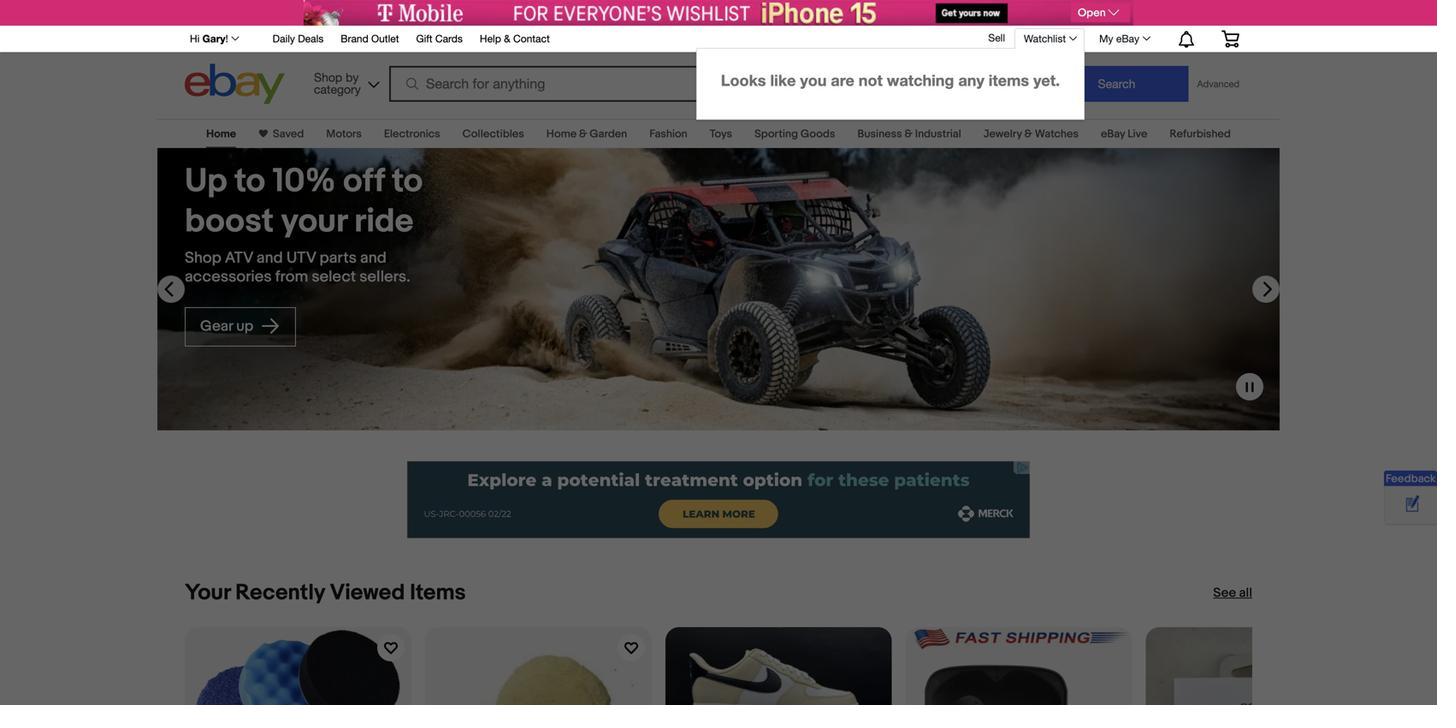 Task type: vqa. For each thing, say whether or not it's contained in the screenshot.
your
yes



Task type: describe. For each thing, give the bounding box(es) containing it.
looks like you are not watching any items yet. banner
[[0, 25, 1438, 705]]

like
[[771, 71, 796, 89]]

hi
[[190, 33, 200, 45]]

recently
[[235, 580, 325, 606]]

collectibles
[[463, 128, 524, 141]]

gift cards
[[416, 33, 463, 45]]

saved
[[273, 128, 304, 141]]

hi gary !
[[190, 33, 228, 45]]

10%
[[273, 162, 336, 202]]

see all link
[[1214, 585, 1253, 602]]

watching
[[887, 71, 955, 89]]

& for help
[[504, 33, 511, 45]]

see
[[1214, 585, 1237, 601]]

home for home & garden
[[547, 128, 577, 141]]

advanced
[[1198, 78, 1240, 89]]

items
[[989, 71, 1030, 89]]

electronics
[[384, 128, 440, 141]]

gear
[[200, 317, 233, 335]]

utv
[[287, 249, 316, 268]]

your
[[281, 202, 347, 242]]

cards
[[436, 33, 463, 45]]

home & garden link
[[547, 128, 628, 141]]

see all
[[1214, 585, 1253, 601]]

contact
[[514, 33, 550, 45]]

parts
[[320, 249, 357, 268]]

boost
[[185, 202, 274, 242]]

help
[[480, 33, 501, 45]]

sporting goods link
[[755, 128, 836, 141]]

jewelry & watches link
[[984, 128, 1079, 141]]

accessories
[[185, 268, 272, 286]]

business & industrial
[[858, 128, 962, 141]]

live
[[1128, 128, 1148, 141]]

open
[[1078, 6, 1106, 19]]

toys
[[710, 128, 733, 141]]

open button
[[1072, 3, 1131, 22]]

you
[[801, 71, 827, 89]]

jewelry
[[984, 128, 1023, 141]]

motors
[[326, 128, 362, 141]]

goods
[[801, 128, 836, 141]]

none submit inside looks like you are not watching any items yet. banner
[[1045, 66, 1189, 102]]

motors link
[[326, 128, 362, 141]]

gear up
[[200, 317, 257, 335]]

any
[[959, 71, 985, 89]]

your
[[185, 580, 231, 606]]

business
[[858, 128, 903, 141]]

refurbished
[[1170, 128, 1232, 141]]

watchlist link
[[1015, 28, 1085, 49]]

help & contact link
[[480, 30, 550, 49]]

gift
[[416, 33, 433, 45]]

watchlist
[[1024, 33, 1066, 45]]

fashion
[[650, 128, 688, 141]]

watches
[[1036, 128, 1079, 141]]

jewelry & watches
[[984, 128, 1079, 141]]

my
[[1100, 33, 1114, 45]]

outlet
[[371, 33, 399, 45]]

your shopping cart image
[[1221, 30, 1241, 47]]

ebay inside the up to 10% off to boost your ride main content
[[1101, 128, 1126, 141]]

from
[[275, 268, 308, 286]]

& for jewelry
[[1025, 128, 1033, 141]]

2 and from the left
[[360, 249, 387, 268]]

ebay live
[[1101, 128, 1148, 141]]

fashion link
[[650, 128, 688, 141]]

my ebay
[[1100, 33, 1140, 45]]

are
[[831, 71, 855, 89]]

ebay inside account navigation
[[1117, 33, 1140, 45]]

ride
[[354, 202, 414, 242]]



Task type: locate. For each thing, give the bounding box(es) containing it.
and up sellers.
[[360, 249, 387, 268]]

ebay live link
[[1101, 128, 1148, 141]]

0 horizontal spatial to
[[235, 162, 265, 202]]

gift cards link
[[416, 30, 463, 49]]

select
[[312, 268, 356, 286]]

& right the jewelry
[[1025, 128, 1033, 141]]

home up up
[[206, 128, 236, 141]]

sporting
[[755, 128, 799, 141]]

sporting goods
[[755, 128, 836, 141]]

to right off
[[392, 162, 423, 202]]

!
[[226, 33, 228, 45]]

1 home from the left
[[206, 128, 236, 141]]

0 horizontal spatial and
[[257, 249, 283, 268]]

& right help
[[504, 33, 511, 45]]

sell link
[[981, 32, 1013, 44]]

toys link
[[710, 128, 733, 141]]

feedback
[[1386, 472, 1437, 486]]

ebay
[[1117, 33, 1140, 45], [1101, 128, 1126, 141]]

1 horizontal spatial to
[[392, 162, 423, 202]]

to right up
[[235, 162, 265, 202]]

1 vertical spatial advertisement region
[[407, 461, 1030, 538]]

up to 10% off to boost your ride main content
[[0, 109, 1438, 705]]

&
[[504, 33, 511, 45], [579, 128, 587, 141], [905, 128, 913, 141], [1025, 128, 1033, 141]]

deals
[[298, 33, 324, 45]]

1 and from the left
[[257, 249, 283, 268]]

0 vertical spatial advertisement region
[[304, 0, 1134, 26]]

0 horizontal spatial home
[[206, 128, 236, 141]]

refurbished link
[[1170, 128, 1232, 141]]

my ebay link
[[1090, 28, 1159, 49]]

shop
[[185, 249, 221, 268]]

viewed
[[330, 580, 405, 606]]

advertisement region
[[304, 0, 1134, 26], [407, 461, 1030, 538]]

advanced link
[[1189, 67, 1249, 101]]

your recently viewed items
[[185, 580, 466, 606]]

yet.
[[1034, 71, 1060, 89]]

up
[[236, 317, 254, 335]]

looks
[[721, 71, 766, 89]]

0 vertical spatial ebay
[[1117, 33, 1140, 45]]

up
[[185, 162, 227, 202]]

& inside account navigation
[[504, 33, 511, 45]]

brand
[[341, 33, 369, 45]]

up to 10% off to boost your ride shop atv and utv parts and accessories from select sellers.
[[185, 162, 423, 286]]

gary
[[203, 33, 226, 45]]

help & contact
[[480, 33, 550, 45]]

account navigation
[[0, 25, 1438, 705]]

& for home
[[579, 128, 587, 141]]

sell
[[989, 32, 1006, 44]]

and
[[257, 249, 283, 268], [360, 249, 387, 268]]

advertisement region inside the up to 10% off to boost your ride main content
[[407, 461, 1030, 538]]

1 horizontal spatial home
[[547, 128, 577, 141]]

brand outlet
[[341, 33, 399, 45]]

atv
[[225, 249, 253, 268]]

brand outlet link
[[341, 30, 399, 49]]

off
[[343, 162, 385, 202]]

saved link
[[268, 128, 304, 141]]

items
[[410, 580, 466, 606]]

& left garden
[[579, 128, 587, 141]]

1 horizontal spatial and
[[360, 249, 387, 268]]

looks like you are not watching any items yet.
[[721, 71, 1060, 89]]

home for home
[[206, 128, 236, 141]]

daily deals
[[273, 33, 324, 45]]

home left garden
[[547, 128, 577, 141]]

& for business
[[905, 128, 913, 141]]

2 home from the left
[[547, 128, 577, 141]]

your recently viewed items link
[[185, 580, 466, 606]]

to
[[235, 162, 265, 202], [392, 162, 423, 202]]

business & industrial link
[[858, 128, 962, 141]]

1 to from the left
[[235, 162, 265, 202]]

not
[[859, 71, 883, 89]]

ebay left 'live'
[[1101, 128, 1126, 141]]

all
[[1240, 585, 1253, 601]]

1 vertical spatial ebay
[[1101, 128, 1126, 141]]

None submit
[[1045, 66, 1189, 102]]

sellers.
[[360, 268, 411, 286]]

daily
[[273, 33, 295, 45]]

and up from
[[257, 249, 283, 268]]

garden
[[590, 128, 628, 141]]

collectibles link
[[463, 128, 524, 141]]

industrial
[[916, 128, 962, 141]]

2 to from the left
[[392, 162, 423, 202]]

electronics link
[[384, 128, 440, 141]]

home
[[206, 128, 236, 141], [547, 128, 577, 141]]

daily deals link
[[273, 30, 324, 49]]

& right business
[[905, 128, 913, 141]]

ebay right my
[[1117, 33, 1140, 45]]

home & garden
[[547, 128, 628, 141]]



